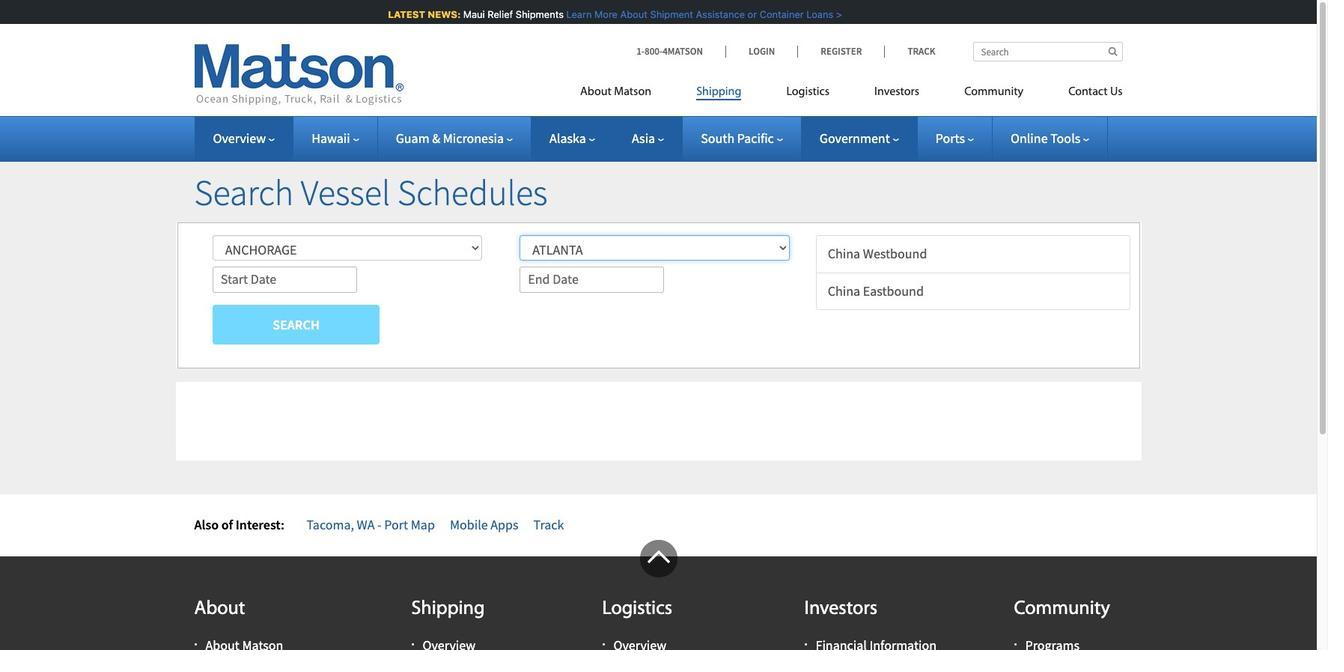 Task type: describe. For each thing, give the bounding box(es) containing it.
china for china westbound
[[828, 245, 861, 262]]

tools
[[1051, 130, 1081, 147]]

westbound
[[863, 245, 927, 262]]

learn more about shipment assistance or container loans > link
[[565, 8, 841, 20]]

guam & micronesia link
[[396, 130, 513, 147]]

login link
[[726, 45, 798, 58]]

0 horizontal spatial shipping
[[412, 599, 485, 619]]

1-
[[637, 45, 645, 58]]

investors inside footer
[[805, 599, 878, 619]]

vessel
[[301, 170, 390, 215]]

community inside top menu navigation
[[965, 86, 1024, 98]]

1-800-4matson link
[[637, 45, 726, 58]]

government
[[820, 130, 890, 147]]

search for search
[[273, 316, 320, 333]]

ports link
[[936, 130, 974, 147]]

eastbound
[[863, 282, 924, 299]]

more
[[593, 8, 617, 20]]

0 horizontal spatial track link
[[534, 516, 564, 533]]

news:
[[427, 8, 460, 20]]

ports
[[936, 130, 965, 147]]

login
[[749, 45, 775, 58]]

guam
[[396, 130, 430, 147]]

tacoma,
[[307, 516, 354, 533]]

4matson
[[663, 45, 703, 58]]

or
[[747, 8, 756, 20]]

community link
[[942, 79, 1046, 109]]

800-
[[645, 45, 663, 58]]

wa
[[357, 516, 375, 533]]

south pacific
[[701, 130, 774, 147]]

overview link
[[213, 130, 275, 147]]

search for search vessel schedules
[[194, 170, 294, 215]]

>
[[835, 8, 841, 20]]

online tools
[[1011, 130, 1081, 147]]

about matson link
[[580, 79, 674, 109]]

investors inside investors link
[[875, 86, 920, 98]]

about for about matson
[[580, 86, 612, 98]]

online tools link
[[1011, 130, 1090, 147]]

contact us
[[1069, 86, 1123, 98]]

mobile
[[450, 516, 488, 533]]

mobile apps link
[[450, 516, 519, 533]]

china eastbound
[[828, 282, 924, 299]]

container
[[759, 8, 803, 20]]

china westbound
[[828, 245, 927, 262]]

mobile apps
[[450, 516, 519, 533]]

about for about
[[194, 599, 245, 619]]

online
[[1011, 130, 1048, 147]]

assistance
[[695, 8, 744, 20]]

community inside footer
[[1014, 599, 1110, 619]]

logistics link
[[764, 79, 852, 109]]

shipment
[[649, 8, 692, 20]]

top menu navigation
[[580, 79, 1123, 109]]

blue matson logo with ocean, shipping, truck, rail and logistics written beneath it. image
[[194, 44, 404, 106]]



Task type: locate. For each thing, give the bounding box(es) containing it.
0 horizontal spatial logistics
[[602, 599, 673, 619]]

footer
[[0, 540, 1317, 650]]

track up investors link
[[908, 45, 936, 58]]

logistics down backtop image
[[602, 599, 673, 619]]

port
[[384, 516, 408, 533]]

0 vertical spatial track
[[908, 45, 936, 58]]

1 vertical spatial investors
[[805, 599, 878, 619]]

map
[[411, 516, 435, 533]]

logistics
[[787, 86, 830, 98], [602, 599, 673, 619]]

hawaii link
[[312, 130, 359, 147]]

shipping inside top menu navigation
[[697, 86, 742, 98]]

1 horizontal spatial logistics
[[787, 86, 830, 98]]

track link up investors link
[[885, 45, 936, 58]]

track link
[[885, 45, 936, 58], [534, 516, 564, 533]]

1 vertical spatial track link
[[534, 516, 564, 533]]

register link
[[798, 45, 885, 58]]

alaska link
[[550, 130, 595, 147]]

2 horizontal spatial about
[[619, 8, 646, 20]]

tacoma, wa - port map
[[307, 516, 435, 533]]

track link right apps
[[534, 516, 564, 533]]

china left 'eastbound'
[[828, 282, 861, 299]]

overview
[[213, 130, 266, 147]]

0 horizontal spatial about
[[194, 599, 245, 619]]

0 horizontal spatial track
[[534, 516, 564, 533]]

1 horizontal spatial track
[[908, 45, 936, 58]]

search vessel schedules
[[194, 170, 548, 215]]

End date text field
[[520, 267, 664, 293]]

backtop image
[[640, 540, 677, 577]]

search inside button
[[273, 316, 320, 333]]

shipping link
[[674, 79, 764, 109]]

logistics down the register "link"
[[787, 86, 830, 98]]

search
[[194, 170, 294, 215], [273, 316, 320, 333]]

china eastbound link
[[816, 272, 1131, 310]]

tacoma, wa - port map link
[[307, 516, 435, 533]]

track
[[908, 45, 936, 58], [534, 516, 564, 533]]

1 vertical spatial shipping
[[412, 599, 485, 619]]

matson
[[614, 86, 652, 98]]

0 vertical spatial logistics
[[787, 86, 830, 98]]

guam & micronesia
[[396, 130, 504, 147]]

pacific
[[737, 130, 774, 147]]

1 vertical spatial community
[[1014, 599, 1110, 619]]

micronesia
[[443, 130, 504, 147]]

china up china eastbound
[[828, 245, 861, 262]]

us
[[1110, 86, 1123, 98]]

0 vertical spatial about
[[619, 8, 646, 20]]

investors link
[[852, 79, 942, 109]]

search down start date text field
[[273, 316, 320, 333]]

Start date text field
[[212, 267, 357, 293]]

1 vertical spatial search
[[273, 316, 320, 333]]

relief
[[486, 8, 512, 20]]

search button
[[212, 305, 380, 344]]

register
[[821, 45, 862, 58]]

2 vertical spatial about
[[194, 599, 245, 619]]

2 china from the top
[[828, 282, 861, 299]]

1 vertical spatial logistics
[[602, 599, 673, 619]]

1 vertical spatial track
[[534, 516, 564, 533]]

hawaii
[[312, 130, 350, 147]]

about inside top menu navigation
[[580, 86, 612, 98]]

logistics inside footer
[[602, 599, 673, 619]]

south
[[701, 130, 735, 147]]

community
[[965, 86, 1024, 98], [1014, 599, 1110, 619]]

government link
[[820, 130, 899, 147]]

loans
[[805, 8, 832, 20]]

shipments
[[515, 8, 563, 20]]

latest
[[387, 8, 424, 20]]

about matson
[[580, 86, 652, 98]]

track for the left track link
[[534, 516, 564, 533]]

china for china eastbound
[[828, 282, 861, 299]]

logistics inside logistics link
[[787, 86, 830, 98]]

asia link
[[632, 130, 664, 147]]

latest news: maui relief shipments learn more about shipment assistance or container loans >
[[387, 8, 841, 20]]

maui
[[462, 8, 484, 20]]

1 vertical spatial china
[[828, 282, 861, 299]]

search image
[[1109, 46, 1118, 56]]

also of interest:
[[194, 516, 285, 533]]

interest:
[[236, 516, 285, 533]]

china westbound link
[[816, 235, 1131, 273]]

asia
[[632, 130, 655, 147]]

&
[[432, 130, 440, 147]]

1 china from the top
[[828, 245, 861, 262]]

south pacific link
[[701, 130, 783, 147]]

1 vertical spatial about
[[580, 86, 612, 98]]

about inside footer
[[194, 599, 245, 619]]

footer containing about
[[0, 540, 1317, 650]]

None search field
[[973, 42, 1123, 61]]

Search search field
[[973, 42, 1123, 61]]

china
[[828, 245, 861, 262], [828, 282, 861, 299]]

track right apps
[[534, 516, 564, 533]]

contact us link
[[1046, 79, 1123, 109]]

1 horizontal spatial track link
[[885, 45, 936, 58]]

about
[[619, 8, 646, 20], [580, 86, 612, 98], [194, 599, 245, 619]]

1 horizontal spatial shipping
[[697, 86, 742, 98]]

apps
[[491, 516, 519, 533]]

also
[[194, 516, 219, 533]]

-
[[378, 516, 382, 533]]

0 vertical spatial shipping
[[697, 86, 742, 98]]

0 vertical spatial china
[[828, 245, 861, 262]]

0 vertical spatial investors
[[875, 86, 920, 98]]

0 vertical spatial search
[[194, 170, 294, 215]]

0 vertical spatial community
[[965, 86, 1024, 98]]

search down the overview link
[[194, 170, 294, 215]]

schedules
[[398, 170, 548, 215]]

shipping
[[697, 86, 742, 98], [412, 599, 485, 619]]

1-800-4matson
[[637, 45, 703, 58]]

1 horizontal spatial about
[[580, 86, 612, 98]]

of
[[221, 516, 233, 533]]

learn
[[565, 8, 591, 20]]

alaska
[[550, 130, 586, 147]]

0 vertical spatial track link
[[885, 45, 936, 58]]

contact
[[1069, 86, 1108, 98]]

track for topmost track link
[[908, 45, 936, 58]]

investors
[[875, 86, 920, 98], [805, 599, 878, 619]]



Task type: vqa. For each thing, say whether or not it's contained in the screenshot.
move
no



